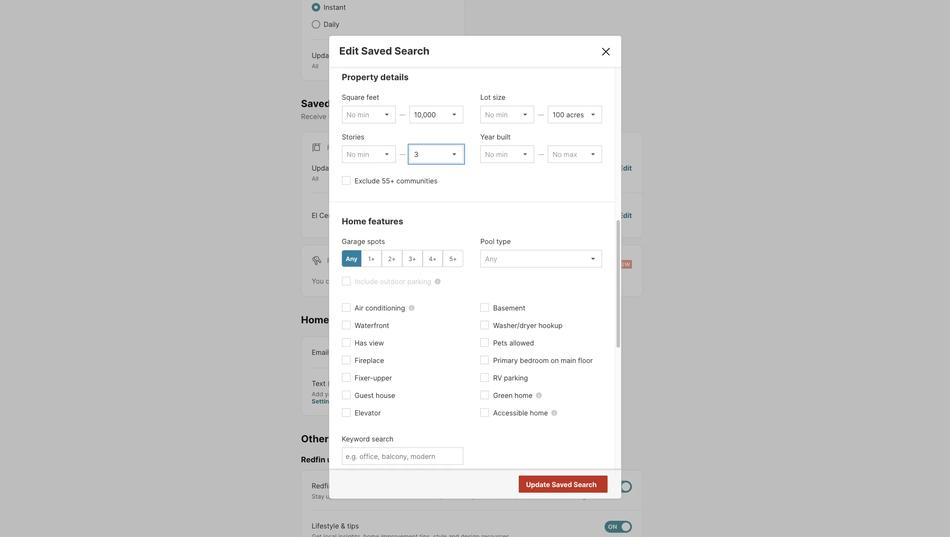 Task type: locate. For each thing, give the bounding box(es) containing it.
0 vertical spatial search
[[395, 45, 430, 57]]

list box
[[342, 106, 396, 124], [410, 106, 463, 124], [481, 106, 534, 124], [548, 106, 602, 124], [342, 146, 396, 163], [410, 146, 463, 163], [481, 146, 534, 163], [548, 146, 602, 163], [481, 250, 602, 268]]

for left sale
[[327, 144, 341, 152]]

features,
[[417, 493, 442, 501]]

no
[[563, 481, 572, 490]]

0 vertical spatial update types all
[[312, 51, 356, 70]]

0 horizontal spatial parking
[[407, 278, 432, 286]]

edit saved search dialog
[[329, 36, 621, 499]]

rent
[[343, 257, 361, 265]]

hookup
[[539, 322, 563, 330]]

2 vertical spatial on
[[357, 493, 364, 501]]

or
[[477, 493, 483, 501]]

home left tours in the bottom left of the page
[[301, 314, 329, 326]]

5+ radio
[[443, 250, 463, 268]]

guest
[[355, 392, 374, 400]]

your up settings
[[325, 391, 337, 398]]

home
[[342, 217, 366, 227], [301, 314, 329, 326]]

buy
[[465, 493, 475, 501]]

your left preferred
[[423, 112, 438, 121]]

for
[[468, 277, 477, 286]]

outdoor
[[380, 278, 406, 286]]

types up property
[[338, 51, 356, 60]]

— for stories
[[400, 151, 406, 158]]

emails
[[331, 433, 362, 445]]

2 for from the top
[[327, 257, 341, 265]]

1 vertical spatial redfin
[[312, 482, 332, 491]]

1 vertical spatial parking
[[504, 374, 528, 383]]

1 vertical spatial search
[[372, 435, 394, 444]]

redfin down other
[[301, 456, 325, 465]]

0 vertical spatial for
[[327, 144, 341, 152]]

search down lot
[[471, 112, 493, 121]]

0 horizontal spatial searches
[[333, 98, 378, 110]]

search inside button
[[574, 481, 597, 490]]

0 horizontal spatial search
[[395, 45, 430, 57]]

lot
[[481, 93, 491, 102]]

tours
[[332, 314, 357, 326]]

add
[[312, 391, 323, 398]]

include outdoor parking
[[355, 278, 432, 286]]

1 vertical spatial home
[[530, 409, 548, 418]]

while
[[416, 277, 432, 286]]

all up 'el'
[[312, 175, 319, 183]]

house
[[376, 392, 395, 400]]

1 horizontal spatial search
[[574, 481, 597, 490]]

for for for sale
[[327, 144, 341, 152]]

saved inside saved searches receive timely notifications based on your preferred search filters.
[[301, 98, 331, 110]]

on inside redfin news stay up to date on redfin's tools and features, how to buy or sell a home, and connect with an agent.
[[357, 493, 364, 501]]

for sale
[[327, 144, 360, 152]]

all down daily "option" in the left of the page
[[312, 62, 319, 70]]

1 vertical spatial edit button
[[619, 210, 632, 221]]

search up agent.
[[574, 481, 597, 490]]

instant
[[324, 3, 346, 12]]

4+ radio
[[423, 250, 443, 268]]

to right the up
[[335, 493, 341, 501]]

0 vertical spatial your
[[423, 112, 438, 121]]

notifications
[[350, 112, 390, 121]]

your
[[423, 112, 438, 121], [325, 391, 337, 398]]

option group
[[342, 250, 463, 268]]

results
[[573, 481, 596, 490]]

date
[[342, 493, 355, 501]]

search up details
[[395, 45, 430, 57]]

1 vertical spatial on
[[551, 357, 559, 365]]

search up e.g. office, balcony, modern text box
[[372, 435, 394, 444]]

0 vertical spatial all
[[312, 62, 319, 70]]

1 vertical spatial your
[[325, 391, 337, 398]]

square
[[342, 93, 365, 102]]

parking up green home
[[504, 374, 528, 383]]

home
[[515, 392, 533, 400], [530, 409, 548, 418]]

1 vertical spatial all
[[312, 175, 319, 183]]

home inside edit saved search dialog
[[342, 217, 366, 227]]

conditioning
[[366, 304, 405, 313]]

searches up notifications
[[333, 98, 378, 110]]

2 horizontal spatial on
[[551, 357, 559, 365]]

rv
[[493, 374, 502, 383]]

update up connect
[[526, 481, 550, 490]]

searching
[[434, 277, 466, 286]]

option group containing any
[[342, 250, 463, 268]]

on
[[413, 112, 421, 121], [551, 357, 559, 365], [357, 493, 364, 501]]

0 horizontal spatial your
[[325, 391, 337, 398]]

1 vertical spatial for
[[327, 257, 341, 265]]

garage
[[342, 238, 365, 246]]

0 vertical spatial search
[[471, 112, 493, 121]]

0 vertical spatial on
[[413, 112, 421, 121]]

exclude
[[355, 177, 380, 186]]

1 types from the top
[[338, 51, 356, 60]]

1 horizontal spatial home
[[342, 217, 366, 227]]

to left buy
[[458, 493, 463, 501]]

parking down 3+ radio
[[407, 278, 432, 286]]

year built
[[481, 133, 511, 142]]

1+
[[368, 255, 375, 263]]

0 vertical spatial searches
[[333, 98, 378, 110]]

redfin up stay at the left of page
[[312, 482, 332, 491]]

no results
[[563, 481, 596, 490]]

1 horizontal spatial on
[[413, 112, 421, 121]]

email
[[312, 348, 329, 357]]

redfin for redfin updates
[[301, 456, 325, 465]]

fixer-
[[355, 374, 373, 383]]

edit for first edit button from the bottom
[[619, 211, 632, 220]]

lot size
[[481, 93, 506, 102]]

cerrito
[[319, 211, 342, 220]]

update types all
[[312, 51, 356, 70], [312, 164, 356, 183]]

on for searches
[[413, 112, 421, 121]]

0 horizontal spatial on
[[357, 493, 364, 501]]

view
[[369, 339, 384, 348]]

home up the garage
[[342, 217, 366, 227]]

0 horizontal spatial to
[[335, 493, 341, 501]]

update types all down for sale
[[312, 164, 356, 183]]

search
[[395, 45, 430, 57], [574, 481, 597, 490]]

2 and from the left
[[520, 493, 530, 501]]

2 vertical spatial update
[[526, 481, 550, 490]]

update types all up property
[[312, 51, 356, 70]]

and right tools
[[405, 493, 416, 501]]

4+
[[429, 255, 437, 263]]

0 vertical spatial redfin
[[301, 456, 325, 465]]

redfin for redfin news stay up to date on redfin's tools and features, how to buy or sell a home, and connect with an agent.
[[312, 482, 332, 491]]

redfin inside redfin news stay up to date on redfin's tools and features, how to buy or sell a home, and connect with an agent.
[[312, 482, 332, 491]]

on for news
[[357, 493, 364, 501]]

on inside edit saved search dialog
[[551, 357, 559, 365]]

any
[[346, 255, 358, 263]]

update down for sale
[[312, 164, 336, 173]]

1 for from the top
[[327, 144, 341, 152]]

2 to from the left
[[458, 493, 463, 501]]

on right 'date'
[[357, 493, 364, 501]]

1 horizontal spatial your
[[423, 112, 438, 121]]

edit inside dialog
[[339, 45, 359, 57]]

filters.
[[495, 112, 515, 121]]

1 and from the left
[[405, 493, 416, 501]]

keyword search
[[342, 435, 394, 444]]

2 all from the top
[[312, 175, 319, 183]]

3+ radio
[[402, 250, 423, 268]]

None checkbox
[[605, 481, 632, 493], [605, 522, 632, 534], [605, 481, 632, 493], [605, 522, 632, 534]]

update saved search
[[526, 481, 597, 490]]

home for green home
[[515, 392, 533, 400]]

0 vertical spatial home
[[515, 392, 533, 400]]

home for accessible home
[[530, 409, 548, 418]]

— for year built
[[538, 151, 544, 158]]

0 vertical spatial types
[[338, 51, 356, 60]]

an
[[570, 493, 577, 501]]

for
[[327, 144, 341, 152], [327, 257, 341, 265]]

1 horizontal spatial searches
[[384, 277, 414, 286]]

0 vertical spatial home
[[342, 217, 366, 227]]

waterfront
[[355, 322, 389, 330]]

0 horizontal spatial search
[[372, 435, 394, 444]]

lifestyle
[[312, 523, 339, 531]]

55+
[[382, 177, 395, 186]]

2 vertical spatial edit
[[619, 211, 632, 220]]

for left rent
[[327, 257, 341, 265]]

2 update types all from the top
[[312, 164, 356, 183]]

1 vertical spatial home
[[301, 314, 329, 326]]

types down for sale
[[338, 164, 356, 173]]

on right based at the left of the page
[[413, 112, 421, 121]]

saved up receive at the left of the page
[[301, 98, 331, 110]]

0 horizontal spatial and
[[405, 493, 416, 501]]

agent.
[[579, 493, 597, 501]]

1 horizontal spatial and
[[520, 493, 530, 501]]

fireplace
[[355, 357, 384, 365]]

1 vertical spatial types
[[338, 164, 356, 173]]

and right home,
[[520, 493, 530, 501]]

basement
[[493, 304, 526, 313]]

1 horizontal spatial to
[[458, 493, 463, 501]]

saved up with
[[552, 481, 572, 490]]

update down daily "option" in the left of the page
[[312, 51, 336, 60]]

news
[[334, 482, 352, 491]]

preferred
[[439, 112, 470, 121]]

on left main
[[551, 357, 559, 365]]

you
[[312, 277, 324, 286]]

search inside saved searches receive timely notifications based on your preferred search filters.
[[471, 112, 493, 121]]

add your phone number in
[[312, 391, 388, 398]]

and
[[405, 493, 416, 501], [520, 493, 530, 501]]

0 horizontal spatial home
[[301, 314, 329, 326]]

1 horizontal spatial search
[[471, 112, 493, 121]]

air conditioning
[[355, 304, 405, 313]]

1 update types all from the top
[[312, 51, 356, 70]]

Daily radio
[[312, 20, 320, 29]]

0 vertical spatial edit button
[[619, 163, 632, 183]]

home up accessible home
[[515, 392, 533, 400]]

home,
[[501, 493, 518, 501]]

parking
[[407, 278, 432, 286], [504, 374, 528, 383]]

searches down 2+ radio at the top of page
[[384, 277, 414, 286]]

1 vertical spatial edit
[[619, 164, 632, 173]]

1 vertical spatial searches
[[384, 277, 414, 286]]

on inside saved searches receive timely notifications based on your preferred search filters.
[[413, 112, 421, 121]]

searches
[[333, 98, 378, 110], [384, 277, 414, 286]]

Any radio
[[342, 250, 362, 268]]

types
[[338, 51, 356, 60], [338, 164, 356, 173]]

upper
[[373, 374, 392, 383]]

exclude 55+ communities
[[355, 177, 438, 186]]

5+
[[449, 255, 457, 263]]

1 edit button from the top
[[619, 163, 632, 183]]

home right accessible
[[530, 409, 548, 418]]

green home
[[493, 392, 533, 400]]

1 vertical spatial search
[[574, 481, 597, 490]]

1 vertical spatial update types all
[[312, 164, 356, 183]]

guest house
[[355, 392, 395, 400]]

account settings
[[312, 391, 413, 405]]

search
[[471, 112, 493, 121], [372, 435, 394, 444]]

spots
[[367, 238, 385, 246]]

0 vertical spatial edit
[[339, 45, 359, 57]]



Task type: vqa. For each thing, say whether or not it's contained in the screenshot.
Notification settings
no



Task type: describe. For each thing, give the bounding box(es) containing it.
for rent
[[327, 257, 361, 265]]

2+ radio
[[382, 250, 402, 268]]

your inside saved searches receive timely notifications based on your preferred search filters.
[[423, 112, 438, 121]]

lifestyle & tips
[[312, 523, 359, 531]]

search inside dialog
[[372, 435, 394, 444]]

home features
[[342, 217, 403, 227]]

fixer-upper
[[355, 374, 392, 383]]

washer/dryer
[[493, 322, 537, 330]]

el
[[312, 211, 318, 220]]

bedroom
[[520, 357, 549, 365]]

stories
[[342, 133, 365, 142]]

search for update saved search
[[574, 481, 597, 490]]

garage spots
[[342, 238, 385, 246]]

saved up the property details
[[361, 45, 392, 57]]

no results button
[[552, 477, 606, 494]]

features
[[368, 217, 403, 227]]

home tours
[[301, 314, 357, 326]]

year
[[481, 133, 495, 142]]

how
[[444, 493, 456, 501]]

e.g. office, balcony, modern text field
[[346, 453, 460, 461]]

0 vertical spatial parking
[[407, 278, 432, 286]]

property
[[342, 72, 379, 83]]

edit for second edit button from the bottom of the page
[[619, 164, 632, 173]]

tools
[[390, 493, 403, 501]]

in
[[382, 391, 387, 398]]

home for home features
[[342, 217, 366, 227]]

2 edit button from the top
[[619, 210, 632, 221]]

has view
[[355, 339, 384, 348]]

for for for rent
[[327, 257, 341, 265]]

&
[[341, 523, 345, 531]]

built
[[497, 133, 511, 142]]

2 types from the top
[[338, 164, 356, 173]]

include
[[355, 278, 378, 286]]

update inside button
[[526, 481, 550, 490]]

pets allowed
[[493, 339, 534, 348]]

up
[[326, 493, 333, 501]]

air
[[355, 304, 364, 313]]

create
[[339, 277, 360, 286]]

stay
[[312, 493, 324, 501]]

redfin news stay up to date on redfin's tools and features, how to buy or sell a home, and connect with an agent.
[[312, 482, 597, 501]]

pool type
[[481, 238, 511, 246]]

timely
[[328, 112, 348, 121]]

0 vertical spatial update
[[312, 51, 336, 60]]

other emails
[[301, 433, 362, 445]]

elevator
[[355, 409, 381, 418]]

1
[[359, 211, 363, 220]]

1 horizontal spatial parking
[[504, 374, 528, 383]]

main
[[561, 357, 576, 365]]

1 all from the top
[[312, 62, 319, 70]]

floor
[[578, 357, 593, 365]]

search for edit saved search
[[395, 45, 430, 57]]

communities
[[397, 177, 438, 186]]

keyword
[[342, 435, 370, 444]]

account settings link
[[312, 391, 413, 405]]

option group inside edit saved search dialog
[[342, 250, 463, 268]]

saved right the create
[[362, 277, 382, 286]]

accessible home
[[493, 409, 548, 418]]

a
[[496, 493, 499, 501]]

tips
[[347, 523, 359, 531]]

saved searches receive timely notifications based on your preferred search filters.
[[301, 98, 515, 121]]

sale
[[343, 144, 360, 152]]

1 to from the left
[[335, 493, 341, 501]]

account
[[388, 391, 413, 398]]

daily
[[324, 20, 340, 29]]

accessible
[[493, 409, 528, 418]]

has
[[355, 339, 367, 348]]

connect
[[532, 493, 555, 501]]

edit for edit saved search
[[339, 45, 359, 57]]

redfin's
[[365, 493, 388, 501]]

el cerrito test 1
[[312, 211, 363, 220]]

primary bedroom on main floor
[[493, 357, 593, 365]]

pool
[[481, 238, 495, 246]]

edit saved search
[[339, 45, 430, 57]]

settings
[[312, 398, 336, 405]]

test
[[344, 211, 357, 220]]

feet
[[367, 93, 379, 102]]

pets
[[493, 339, 508, 348]]

text (sms)
[[312, 380, 347, 388]]

home for home tours
[[301, 314, 329, 326]]

edit saved search element
[[339, 45, 590, 57]]

Instant radio
[[312, 3, 320, 12]]

saved inside button
[[552, 481, 572, 490]]

square feet
[[342, 93, 379, 102]]

— for lot size
[[538, 111, 544, 118]]

— for square feet
[[400, 111, 406, 118]]

update saved search button
[[519, 476, 608, 493]]

primary
[[493, 357, 518, 365]]

type
[[497, 238, 511, 246]]

washer/dryer hookup
[[493, 322, 563, 330]]

1+ radio
[[361, 250, 382, 268]]

you can create saved searches while searching for
[[312, 277, 479, 286]]

1 vertical spatial update
[[312, 164, 336, 173]]

searches inside saved searches receive timely notifications based on your preferred search filters.
[[333, 98, 378, 110]]

other
[[301, 433, 329, 445]]



